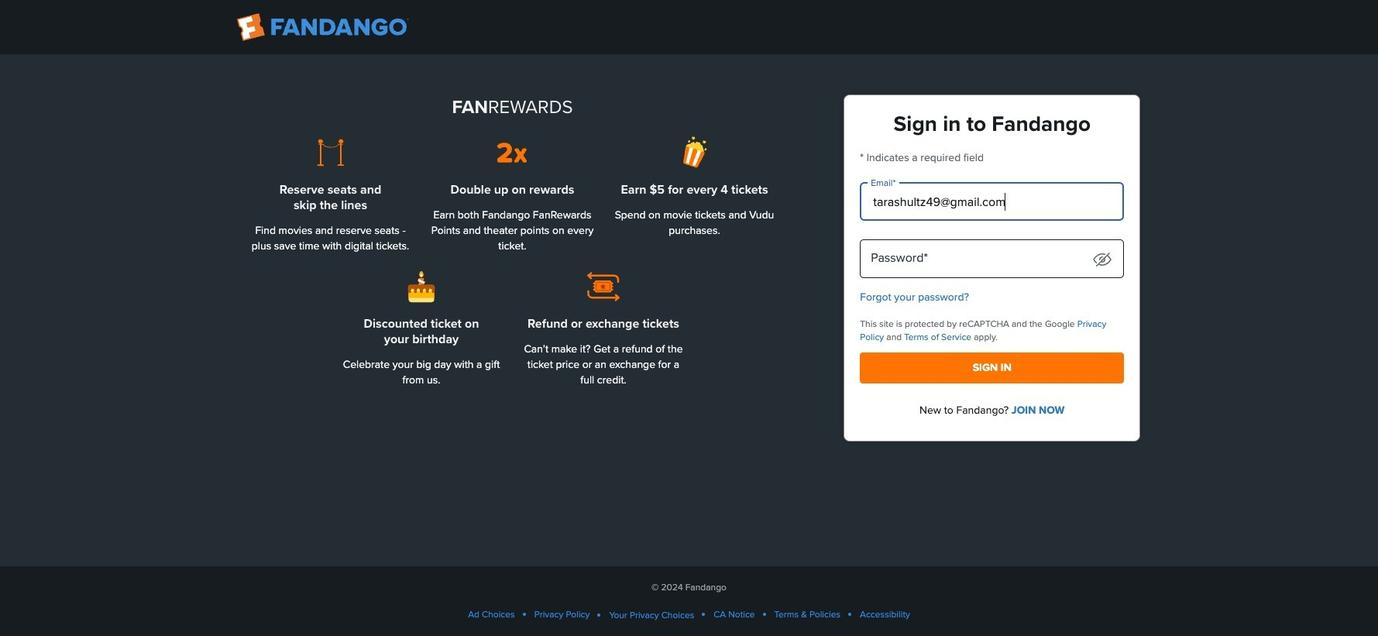 Task type: locate. For each thing, give the bounding box(es) containing it.
password hide image
[[1094, 252, 1112, 266]]

None submit
[[861, 353, 1125, 384]]

  password field
[[861, 239, 1125, 278]]

  text field
[[861, 182, 1125, 221]]



Task type: describe. For each thing, give the bounding box(es) containing it.
fandango home image
[[237, 13, 409, 41]]



Task type: vqa. For each thing, say whether or not it's contained in the screenshot.
the topmost Advertisement element
no



